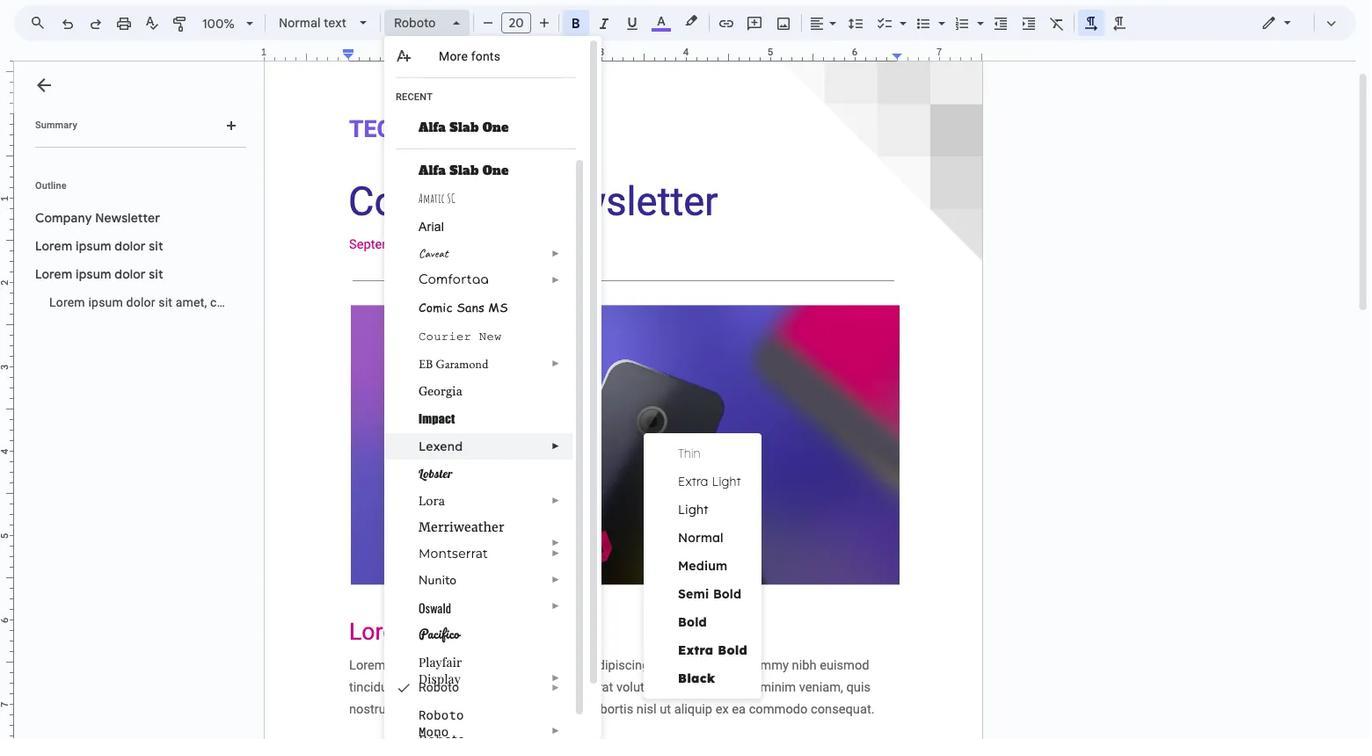 Task type: describe. For each thing, give the bounding box(es) containing it.
text color image
[[652, 11, 671, 32]]

amatic
[[419, 191, 445, 206]]

font list. roboto selected. option
[[394, 11, 442, 35]]

playfair display
[[419, 654, 462, 688]]

sc
[[447, 191, 455, 206]]

summary
[[35, 120, 77, 131]]

main toolbar
[[52, 0, 1134, 448]]

1 alfa from the top
[[419, 119, 446, 136]]

► inside merriweather ►
[[552, 538, 560, 548]]

1 vertical spatial bold
[[678, 615, 707, 631]]

bold for extra bold
[[718, 643, 748, 659]]

2 lorem ipsum dolor sit from the top
[[35, 266, 163, 282]]

merriweather ►
[[419, 520, 560, 548]]

thin
[[678, 446, 701, 462]]

1
[[261, 46, 267, 58]]

nunito
[[419, 573, 457, 589]]

document outline element
[[14, 62, 369, 740]]

► for comfortaa
[[552, 275, 560, 285]]

pacifico application
[[0, 0, 1370, 740]]

Font size text field
[[502, 12, 530, 33]]

more
[[439, 49, 468, 63]]

2 vertical spatial ipsum
[[88, 296, 123, 310]]

courier new
[[419, 330, 502, 344]]

styles list. normal text selected. option
[[279, 11, 349, 35]]

lexend
[[419, 439, 463, 455]]

2 vertical spatial dolor
[[126, 296, 155, 310]]

0 vertical spatial sit
[[149, 238, 163, 254]]

1 horizontal spatial light
[[712, 474, 741, 490]]

summary heading
[[35, 119, 77, 133]]

top margin image
[[0, 51, 13, 119]]

outline
[[35, 180, 67, 192]]

1 vertical spatial lorem
[[35, 266, 73, 282]]

0 vertical spatial dolor
[[115, 238, 146, 254]]

numbered list menu image
[[973, 11, 984, 18]]

normal for normal text
[[279, 15, 321, 31]]

0 vertical spatial ipsum
[[76, 238, 112, 254]]

► for nunito
[[552, 575, 560, 585]]

1 one from the top
[[483, 119, 509, 136]]

2 slab from the top
[[450, 162, 479, 179]]

pacifico menu
[[384, 36, 602, 740]]

1 vertical spatial ipsum
[[76, 266, 112, 282]]

medium
[[678, 558, 728, 574]]

1 vertical spatial roboto
[[419, 681, 459, 695]]

comic sans ms
[[419, 299, 508, 316]]

2 vertical spatial sit
[[159, 296, 172, 310]]

semi
[[678, 587, 709, 602]]

lobster
[[419, 466, 453, 482]]

recent
[[396, 91, 433, 103]]

lora
[[419, 493, 445, 509]]

► for eb garamond
[[552, 359, 560, 369]]

semi bold
[[678, 587, 742, 602]]

extra for extra light
[[678, 474, 708, 490]]

11 ► from the top
[[552, 683, 560, 693]]

► for montserrat
[[552, 549, 560, 558]]

mode and view toolbar
[[1248, 5, 1346, 40]]

merriweather
[[419, 520, 504, 536]]

lorem ipsum dolor sit amet, consectetuer adipiscing elit!
[[49, 296, 369, 310]]

new
[[479, 330, 502, 344]]

courier
[[419, 330, 472, 344]]

bold for semi bold
[[713, 587, 742, 602]]

elit!
[[348, 296, 369, 310]]

► for lora
[[552, 496, 560, 506]]

eb garamond
[[419, 356, 489, 372]]



Task type: locate. For each thing, give the bounding box(es) containing it.
alfa
[[419, 119, 446, 136], [419, 162, 446, 179]]

roboto up recent
[[394, 15, 436, 31]]

ipsum
[[76, 238, 112, 254], [76, 266, 112, 282], [88, 296, 123, 310]]

adipiscing
[[287, 296, 345, 310]]

pacifico
[[419, 624, 460, 645]]

normal up medium
[[678, 530, 724, 546]]

1 vertical spatial lorem ipsum dolor sit
[[35, 266, 163, 282]]

lorem
[[35, 238, 73, 254], [35, 266, 73, 282], [49, 296, 85, 310]]

extra
[[678, 474, 708, 490], [678, 643, 714, 659]]

slab
[[450, 119, 479, 136], [450, 162, 479, 179]]

menu
[[644, 434, 762, 699]]

►
[[552, 249, 560, 259], [552, 275, 560, 285], [552, 359, 560, 369], [552, 442, 560, 451], [552, 496, 560, 506], [552, 538, 560, 548], [552, 549, 560, 558], [552, 575, 560, 585], [552, 602, 560, 611], [552, 674, 560, 683], [552, 683, 560, 693], [552, 726, 560, 736]]

0 vertical spatial light
[[712, 474, 741, 490]]

company newsletter
[[35, 210, 160, 226]]

text
[[324, 15, 346, 31]]

insert image image
[[774, 11, 794, 35]]

more fonts
[[439, 49, 500, 63]]

roboto for font list. roboto selected. option
[[394, 15, 436, 31]]

0 vertical spatial normal
[[279, 15, 321, 31]]

playfair
[[419, 654, 462, 671]]

2 alfa slab one from the top
[[419, 162, 509, 179]]

highlight color image
[[682, 11, 701, 32]]

garamond
[[436, 356, 489, 372]]

slab down recent menu item
[[450, 119, 479, 136]]

light down extra light
[[678, 502, 709, 518]]

1 vertical spatial alfa slab one
[[419, 162, 509, 179]]

mono
[[419, 724, 449, 740]]

0 vertical spatial alfa
[[419, 119, 446, 136]]

oswald
[[419, 599, 451, 617]]

12 ► from the top
[[552, 726, 560, 736]]

1 ► from the top
[[552, 249, 560, 259]]

1 vertical spatial light
[[678, 502, 709, 518]]

fonts
[[471, 49, 500, 63]]

arial
[[419, 220, 444, 234]]

2 ► from the top
[[552, 275, 560, 285]]

impact
[[419, 412, 455, 427]]

roboto inside option
[[394, 15, 436, 31]]

Zoom text field
[[198, 11, 240, 36]]

1 extra from the top
[[678, 474, 708, 490]]

light up medium
[[712, 474, 741, 490]]

right margin image
[[893, 47, 982, 61]]

normal for normal
[[678, 530, 724, 546]]

extra for extra bold
[[678, 643, 714, 659]]

light
[[712, 474, 741, 490], [678, 502, 709, 518]]

1 vertical spatial extra
[[678, 643, 714, 659]]

2 one from the top
[[483, 162, 509, 179]]

alfa down recent
[[419, 119, 446, 136]]

alfa slab one
[[419, 119, 509, 136], [419, 162, 509, 179]]

alfa slab one down recent menu item
[[419, 119, 509, 136]]

menu inside pacifico application
[[644, 434, 762, 699]]

1 vertical spatial sit
[[149, 266, 163, 282]]

6 ► from the top
[[552, 538, 560, 548]]

sit up lorem ipsum dolor sit amet, consectetuer adipiscing elit!
[[149, 266, 163, 282]]

7 ► from the top
[[552, 549, 560, 558]]

► for oswald
[[552, 602, 560, 611]]

dolor
[[115, 238, 146, 254], [115, 266, 146, 282], [126, 296, 155, 310]]

recent menu item
[[396, 91, 544, 108]]

1 slab from the top
[[450, 119, 479, 136]]

one
[[483, 119, 509, 136], [483, 162, 509, 179]]

2 vertical spatial lorem
[[49, 296, 85, 310]]

0 vertical spatial bold
[[713, 587, 742, 602]]

4 ► from the top
[[552, 442, 560, 451]]

1 vertical spatial normal
[[678, 530, 724, 546]]

montserrat
[[419, 546, 488, 562]]

► for roboto mono
[[552, 726, 560, 736]]

0 vertical spatial alfa slab one
[[419, 119, 509, 136]]

comfortaa
[[419, 274, 489, 287]]

0 vertical spatial lorem ipsum dolor sit
[[35, 238, 163, 254]]

display
[[419, 671, 461, 688]]

extra light
[[678, 474, 741, 490]]

extra bold
[[678, 643, 748, 659]]

0 vertical spatial extra
[[678, 474, 708, 490]]

georgia
[[419, 384, 463, 398]]

1 lorem ipsum dolor sit from the top
[[35, 238, 163, 254]]

3 ► from the top
[[552, 359, 560, 369]]

sit left amet,
[[159, 296, 172, 310]]

sit
[[149, 238, 163, 254], [149, 266, 163, 282], [159, 296, 172, 310]]

normal
[[279, 15, 321, 31], [678, 530, 724, 546]]

line & paragraph spacing image
[[846, 11, 866, 35]]

black
[[678, 671, 715, 687]]

left margin image
[[265, 47, 354, 61]]

2 vertical spatial bold
[[718, 643, 748, 659]]

roboto mono
[[419, 707, 464, 740]]

alfa slab one up sc
[[419, 162, 509, 179]]

2 vertical spatial roboto
[[419, 707, 464, 724]]

extra up black
[[678, 643, 714, 659]]

consectetuer
[[210, 296, 284, 310]]

bold down semi
[[678, 615, 707, 631]]

0 vertical spatial roboto
[[394, 15, 436, 31]]

bold right semi
[[713, 587, 742, 602]]

0 vertical spatial slab
[[450, 119, 479, 136]]

1 vertical spatial one
[[483, 162, 509, 179]]

1 horizontal spatial normal
[[678, 530, 724, 546]]

alfa up amatic
[[419, 162, 446, 179]]

amatic sc
[[419, 191, 455, 206]]

bold
[[713, 587, 742, 602], [678, 615, 707, 631], [718, 643, 748, 659]]

normal inside menu
[[678, 530, 724, 546]]

1 vertical spatial dolor
[[115, 266, 146, 282]]

outline heading
[[14, 179, 253, 204]]

roboto down display
[[419, 707, 464, 724]]

amet,
[[176, 296, 207, 310]]

0 horizontal spatial light
[[678, 502, 709, 518]]

menu containing thin
[[644, 434, 762, 699]]

bulleted list menu image
[[934, 11, 945, 18]]

sans
[[457, 299, 485, 316]]

normal inside option
[[279, 15, 321, 31]]

slab up sc
[[450, 162, 479, 179]]

0 vertical spatial lorem
[[35, 238, 73, 254]]

Zoom field
[[195, 11, 261, 37]]

1 alfa slab one from the top
[[419, 119, 509, 136]]

lorem ipsum dolor sit
[[35, 238, 163, 254], [35, 266, 163, 282]]

sit down newsletter
[[149, 238, 163, 254]]

ms
[[488, 299, 508, 316]]

8 ► from the top
[[552, 575, 560, 585]]

company
[[35, 210, 92, 226]]

2 alfa from the top
[[419, 162, 446, 179]]

bold down semi bold
[[718, 643, 748, 659]]

checklist menu image
[[895, 11, 907, 18]]

Font size field
[[501, 12, 538, 34]]

► for caveat
[[552, 249, 560, 259]]

9 ► from the top
[[552, 602, 560, 611]]

2 extra from the top
[[678, 643, 714, 659]]

normal up left margin image
[[279, 15, 321, 31]]

newsletter
[[95, 210, 160, 226]]

extra down thin
[[678, 474, 708, 490]]

0 vertical spatial one
[[483, 119, 509, 136]]

Menus field
[[22, 11, 61, 35]]

caveat
[[419, 246, 448, 261]]

roboto
[[394, 15, 436, 31], [419, 681, 459, 695], [419, 707, 464, 724]]

5 ► from the top
[[552, 496, 560, 506]]

1 vertical spatial alfa
[[419, 162, 446, 179]]

► for playfair display
[[552, 674, 560, 683]]

0 horizontal spatial normal
[[279, 15, 321, 31]]

comic
[[419, 299, 453, 316]]

eb
[[419, 356, 433, 372]]

normal text
[[279, 15, 346, 31]]

10 ► from the top
[[552, 674, 560, 683]]

roboto for roboto mono
[[419, 707, 464, 724]]

1 vertical spatial slab
[[450, 162, 479, 179]]

roboto down playfair
[[419, 681, 459, 695]]



Task type: vqa. For each thing, say whether or not it's contained in the screenshot.
first Extra
yes



